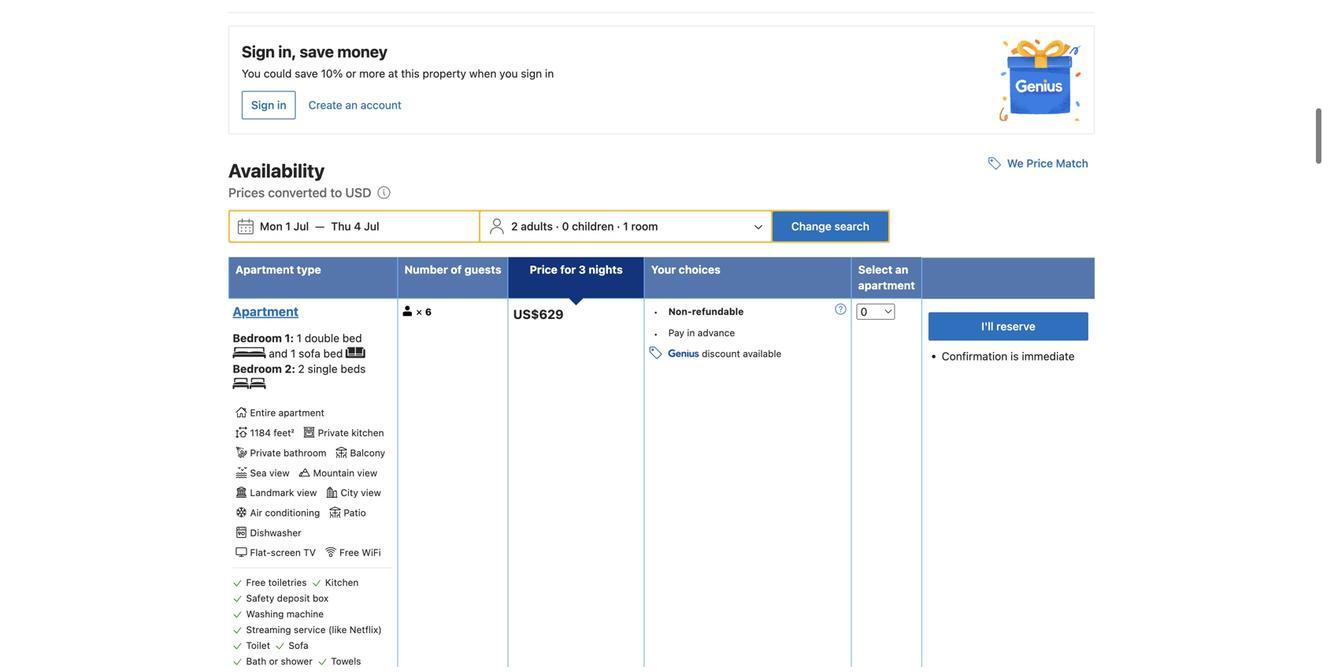 Task type: vqa. For each thing, say whether or not it's contained in the screenshot.
the Pay
yes



Task type: locate. For each thing, give the bounding box(es) containing it.
0 vertical spatial free
[[339, 547, 359, 558]]

view for sea view
[[269, 467, 290, 478]]

an for create
[[345, 98, 358, 111]]

dishwasher
[[250, 527, 301, 538]]

an right create in the top left of the page
[[345, 98, 358, 111]]

box
[[313, 593, 329, 604]]

in,
[[278, 42, 296, 61]]

1 vertical spatial private
[[250, 447, 281, 458]]

couch image
[[346, 347, 365, 358]]

1 vertical spatial •
[[654, 328, 658, 339]]

apartment down mon
[[235, 263, 294, 276]]

0 horizontal spatial in
[[277, 98, 286, 111]]

1 • from the top
[[654, 306, 658, 317]]

0 vertical spatial •
[[654, 306, 658, 317]]

apartment up bedroom 1:
[[233, 304, 299, 319]]

an right select
[[895, 263, 908, 276]]

free up safety
[[246, 577, 266, 588]]

1 jul from the left
[[293, 220, 309, 233]]

1 horizontal spatial jul
[[364, 220, 379, 233]]

view for city view
[[361, 487, 381, 498]]

converted
[[268, 185, 327, 200]]

free wifi
[[339, 547, 381, 558]]

bed up couch icon
[[342, 331, 362, 344]]

feet²
[[274, 427, 294, 438]]

0 horizontal spatial apartment
[[278, 407, 324, 418]]

1 right mon
[[285, 220, 291, 233]]

jul right 4
[[364, 220, 379, 233]]

1 horizontal spatial in
[[545, 67, 554, 80]]

more
[[359, 67, 385, 80]]

kitchen
[[325, 577, 359, 588]]

2 left adults
[[511, 220, 518, 233]]

in down could at the top
[[277, 98, 286, 111]]

1 horizontal spatial an
[[895, 263, 908, 276]]

1 horizontal spatial apartment
[[858, 279, 915, 292]]

bed up 2 single beds in the bottom of the page
[[323, 347, 343, 360]]

·
[[556, 220, 559, 233], [617, 220, 620, 233]]

an for select
[[895, 263, 908, 276]]

landmark view
[[250, 487, 317, 498]]

is
[[1010, 350, 1019, 363]]

private left the kitchen
[[318, 427, 349, 438]]

0 horizontal spatial jul
[[293, 220, 309, 233]]

at
[[388, 67, 398, 80]]

0 vertical spatial or
[[346, 67, 356, 80]]

1 vertical spatial an
[[895, 263, 908, 276]]

safety deposit box
[[246, 593, 329, 604]]

1 vertical spatial sign
[[251, 98, 274, 111]]

• for non-refundable
[[654, 306, 658, 317]]

save left 10%
[[295, 67, 318, 80]]

apartment type
[[235, 263, 321, 276]]

advance
[[698, 327, 735, 338]]

· right children
[[617, 220, 620, 233]]

sea view
[[250, 467, 290, 478]]

2 inside dropdown button
[[511, 220, 518, 233]]

4
[[354, 220, 361, 233]]

price inside dropdown button
[[1026, 157, 1053, 170]]

—
[[315, 220, 325, 233]]

or right bath
[[269, 656, 278, 667]]

view up landmark view at the bottom of page
[[269, 467, 290, 478]]

1 horizontal spatial private
[[318, 427, 349, 438]]

1 vertical spatial in
[[277, 98, 286, 111]]

3
[[579, 263, 586, 276]]

search
[[834, 220, 869, 233]]

price
[[1026, 157, 1053, 170], [530, 263, 558, 276]]

when
[[469, 67, 496, 80]]

we price match button
[[982, 149, 1095, 178]]

1 horizontal spatial or
[[346, 67, 356, 80]]

double
[[305, 331, 339, 344]]

private up "sea view"
[[250, 447, 281, 458]]

create an account
[[308, 98, 402, 111]]

2 · from the left
[[617, 220, 620, 233]]

private kitchen
[[318, 427, 384, 438]]

single
[[308, 362, 338, 375]]

landmark
[[250, 487, 294, 498]]

1 up sofa
[[297, 331, 302, 344]]

change search
[[791, 220, 869, 233]]

sea
[[250, 467, 267, 478]]

apartment down select
[[858, 279, 915, 292]]

view right city
[[361, 487, 381, 498]]

in for pay in advance
[[687, 327, 695, 338]]

• for pay in advance
[[654, 328, 658, 339]]

2 vertical spatial in
[[687, 327, 695, 338]]

0 horizontal spatial private
[[250, 447, 281, 458]]

1 vertical spatial or
[[269, 656, 278, 667]]

machine
[[286, 609, 324, 620]]

0 vertical spatial an
[[345, 98, 358, 111]]

an
[[345, 98, 358, 111], [895, 263, 908, 276]]

×
[[416, 305, 422, 317]]

sign
[[242, 42, 275, 61], [251, 98, 274, 111]]

1
[[285, 220, 291, 233], [623, 220, 628, 233], [297, 331, 302, 344], [291, 347, 296, 360]]

• left the non-
[[654, 306, 658, 317]]

beds
[[341, 362, 366, 375]]

bed
[[342, 331, 362, 344], [323, 347, 343, 360]]

1 vertical spatial 2
[[298, 362, 305, 375]]

0 vertical spatial apartment
[[235, 263, 294, 276]]

1 horizontal spatial ·
[[617, 220, 620, 233]]

safety
[[246, 593, 274, 604]]

1 horizontal spatial free
[[339, 547, 359, 558]]

confirmation
[[942, 350, 1007, 363]]

bedroom 1:
[[233, 331, 297, 344]]

0 horizontal spatial ·
[[556, 220, 559, 233]]

your choices
[[651, 263, 721, 276]]

or right 10%
[[346, 67, 356, 80]]

0 vertical spatial bed
[[342, 331, 362, 344]]

or
[[346, 67, 356, 80], [269, 656, 278, 667]]

save up 10%
[[300, 42, 334, 61]]

free left wifi
[[339, 547, 359, 558]]

0
[[562, 220, 569, 233]]

1 · from the left
[[556, 220, 559, 233]]

2
[[511, 220, 518, 233], [298, 362, 305, 375]]

bath or shower
[[246, 656, 313, 667]]

2 • from the top
[[654, 328, 658, 339]]

1 horizontal spatial 2
[[511, 220, 518, 233]]

2 adults · 0 children · 1 room
[[511, 220, 658, 233]]

0 horizontal spatial 2
[[298, 362, 305, 375]]

free for free toiletries
[[246, 577, 266, 588]]

1 vertical spatial apartment
[[233, 304, 299, 319]]

0 horizontal spatial free
[[246, 577, 266, 588]]

2 horizontal spatial in
[[687, 327, 695, 338]]

0 horizontal spatial an
[[345, 98, 358, 111]]

2 down sofa
[[298, 362, 305, 375]]

sign for in
[[251, 98, 274, 111]]

sign inside the sign in link
[[251, 98, 274, 111]]

in right pay
[[687, 327, 695, 338]]

jul left —
[[293, 220, 309, 233]]

in right sign
[[545, 67, 554, 80]]

view down balcony
[[357, 467, 377, 478]]

discount available
[[699, 348, 782, 359]]

6
[[425, 306, 432, 317]]

i'll reserve button
[[928, 312, 1088, 341]]

1 vertical spatial apartment
[[278, 407, 324, 418]]

prices
[[228, 185, 265, 200]]

2 for 2 adults · 0 children · 1 room
[[511, 220, 518, 233]]

sign down you
[[251, 98, 274, 111]]

10%
[[321, 67, 343, 80]]

1 left sofa
[[291, 347, 296, 360]]

0 horizontal spatial or
[[269, 656, 278, 667]]

0 vertical spatial 2
[[511, 220, 518, 233]]

choices
[[679, 263, 721, 276]]

1 vertical spatial bed
[[323, 347, 343, 360]]

1 left room
[[623, 220, 628, 233]]

apartment up feet²
[[278, 407, 324, 418]]

streaming
[[246, 624, 291, 635]]

0 vertical spatial sign
[[242, 42, 275, 61]]

1 horizontal spatial price
[[1026, 157, 1053, 170]]

private for private bathroom
[[250, 447, 281, 458]]

· left 0 in the left top of the page
[[556, 220, 559, 233]]

1 vertical spatial free
[[246, 577, 266, 588]]

2 single beds
[[298, 362, 366, 375]]

create
[[308, 98, 342, 111]]

0 vertical spatial private
[[318, 427, 349, 438]]

• left pay
[[654, 328, 658, 339]]

0 vertical spatial in
[[545, 67, 554, 80]]

price left for
[[530, 263, 558, 276]]

money
[[337, 42, 387, 61]]

1 vertical spatial save
[[295, 67, 318, 80]]

•
[[654, 306, 658, 317], [654, 328, 658, 339]]

sofa
[[299, 347, 320, 360]]

entire apartment
[[250, 407, 324, 418]]

1 vertical spatial price
[[530, 263, 558, 276]]

sign up you
[[242, 42, 275, 61]]

air
[[250, 507, 262, 518]]

pay
[[668, 327, 684, 338]]

sign for in,
[[242, 42, 275, 61]]

0 vertical spatial price
[[1026, 157, 1053, 170]]

sign inside sign in, save money you could save 10% or more at this property when you sign in
[[242, 42, 275, 61]]

price right we
[[1026, 157, 1053, 170]]

your
[[651, 263, 676, 276]]

save
[[300, 42, 334, 61], [295, 67, 318, 80]]

mon 1 jul — thu 4 jul
[[260, 220, 379, 233]]

match
[[1056, 157, 1088, 170]]

an inside select an apartment
[[895, 263, 908, 276]]

mon 1 jul button
[[254, 212, 315, 241]]

view up conditioning
[[297, 487, 317, 498]]



Task type: describe. For each thing, give the bounding box(es) containing it.
1 double bed
[[297, 331, 362, 344]]

in inside sign in, save money you could save 10% or more at this property when you sign in
[[545, 67, 554, 80]]

view for mountain view
[[357, 467, 377, 478]]

streaming service (like netflix)
[[246, 624, 382, 635]]

usd
[[345, 185, 371, 200]]

of
[[451, 263, 462, 276]]

0 vertical spatial apartment
[[858, 279, 915, 292]]

deposit
[[277, 593, 310, 604]]

patio
[[344, 507, 366, 518]]

bathroom
[[284, 447, 326, 458]]

select
[[858, 263, 892, 276]]

thu
[[331, 220, 351, 233]]

nights
[[589, 263, 623, 276]]

sign in, save money you could save 10% or more at this property when you sign in
[[242, 42, 554, 80]]

i'll reserve
[[981, 320, 1035, 333]]

shower
[[281, 656, 313, 667]]

pay in advance
[[668, 327, 735, 338]]

toilet
[[246, 640, 270, 651]]

entire
[[250, 407, 276, 418]]

you
[[242, 67, 261, 80]]

bedroom 2:
[[233, 362, 298, 375]]

create an account link
[[308, 91, 402, 119]]

price for 3 nights
[[530, 263, 623, 276]]

1184 feet²
[[250, 427, 294, 438]]

city
[[341, 487, 358, 498]]

1 sofa bed
[[291, 347, 346, 360]]

private for private kitchen
[[318, 427, 349, 438]]

select an apartment
[[858, 263, 915, 292]]

view for landmark view
[[297, 487, 317, 498]]

washing machine
[[246, 609, 324, 620]]

property
[[423, 67, 466, 80]]

and
[[269, 347, 291, 360]]

available
[[743, 348, 782, 359]]

number of guests
[[404, 263, 501, 276]]

genius property image image
[[999, 39, 1081, 121]]

change
[[791, 220, 831, 233]]

mountain
[[313, 467, 354, 478]]

we price match
[[1007, 157, 1088, 170]]

or inside sign in, save money you could save 10% or more at this property when you sign in
[[346, 67, 356, 80]]

children
[[572, 220, 614, 233]]

change search button
[[772, 211, 888, 241]]

0 vertical spatial save
[[300, 42, 334, 61]]

discount
[[702, 348, 740, 359]]

2 jul from the left
[[364, 220, 379, 233]]

thu 4 jul button
[[325, 212, 386, 241]]

number
[[404, 263, 448, 276]]

screen
[[271, 547, 301, 558]]

immediate
[[1022, 350, 1075, 363]]

apartment for apartment
[[233, 304, 299, 319]]

type
[[297, 263, 321, 276]]

sofa
[[289, 640, 308, 651]]

private bathroom
[[250, 447, 326, 458]]

netflix)
[[349, 624, 382, 635]]

bed for 1 double bed
[[342, 331, 362, 344]]

bed for 1 sofa bed
[[323, 347, 343, 360]]

conditioning
[[265, 507, 320, 518]]

in for sign in
[[277, 98, 286, 111]]

us$629
[[513, 307, 564, 322]]

mountain view
[[313, 467, 377, 478]]

room
[[631, 220, 658, 233]]

bath
[[246, 656, 266, 667]]

air conditioning
[[250, 507, 320, 518]]

× 6
[[416, 305, 432, 317]]

city view
[[341, 487, 381, 498]]

towels
[[331, 656, 361, 667]]

1 inside dropdown button
[[623, 220, 628, 233]]

guests
[[465, 263, 501, 276]]

availability
[[228, 159, 325, 181]]

account
[[361, 98, 402, 111]]

sign in
[[251, 98, 286, 111]]

0 horizontal spatial price
[[530, 263, 558, 276]]

flat-screen tv
[[250, 547, 316, 558]]

mon
[[260, 220, 283, 233]]

we
[[1007, 157, 1023, 170]]

flat-
[[250, 547, 271, 558]]

occupancy image
[[403, 306, 413, 316]]

toiletries
[[268, 577, 307, 588]]

adults
[[521, 220, 553, 233]]

sign in link
[[242, 91, 296, 119]]

2 for 2 single beds
[[298, 362, 305, 375]]

apartment for apartment type
[[235, 263, 294, 276]]

free for free wifi
[[339, 547, 359, 558]]

kitchen
[[351, 427, 384, 438]]

non-
[[668, 306, 692, 317]]

you
[[499, 67, 518, 80]]

more details on meals and payment options image
[[835, 304, 846, 315]]

apartment link
[[233, 304, 389, 319]]

refundable
[[692, 306, 744, 317]]

balcony
[[350, 447, 385, 458]]

sign
[[521, 67, 542, 80]]

service
[[294, 624, 326, 635]]



